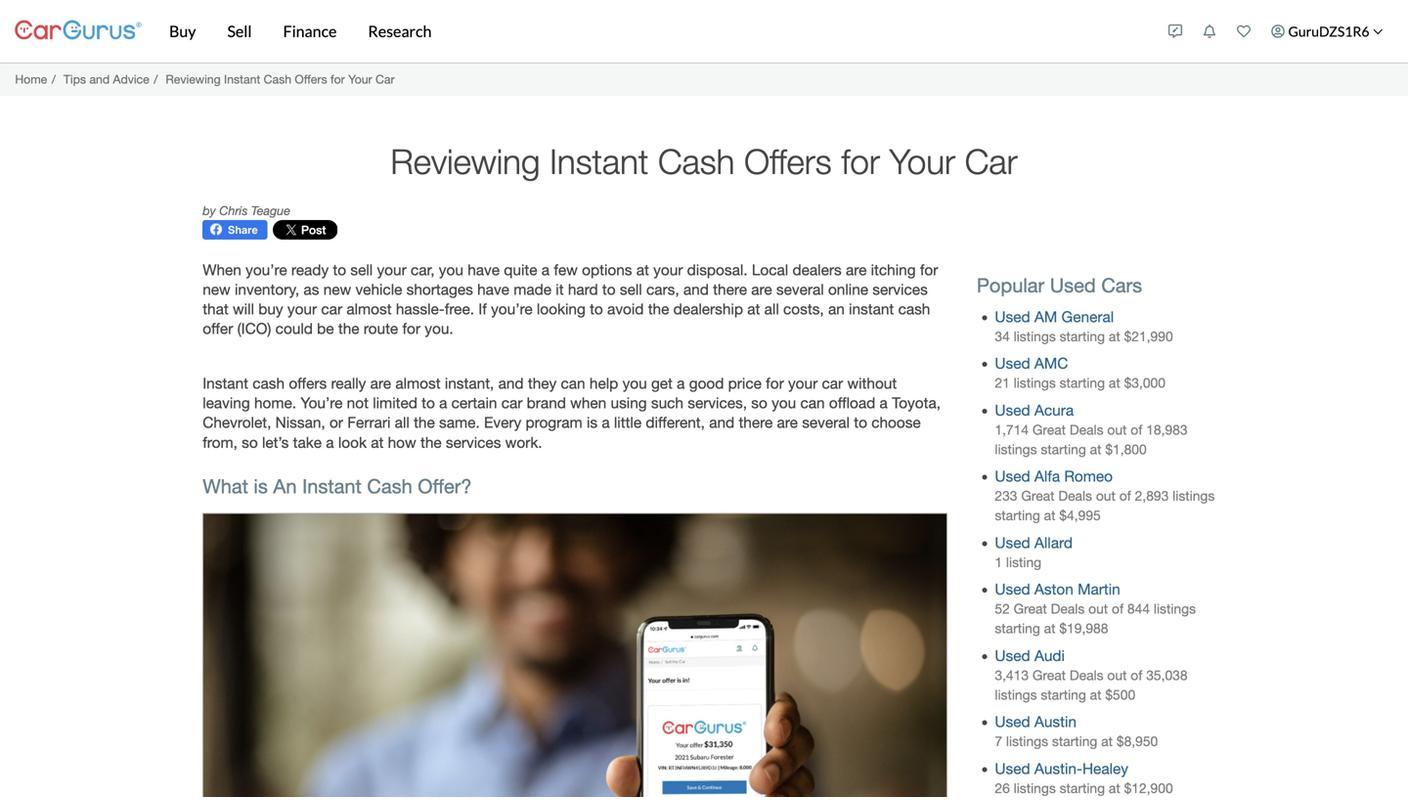 Task type: locate. For each thing, give the bounding box(es) containing it.
great inside 52 great deals out of 844 listings starting at
[[1014, 601, 1047, 617]]

of inside 1,714 great deals out of 18,983 listings starting at
[[1131, 422, 1143, 438]]

used acura link
[[995, 401, 1074, 419]]

used up "34"
[[995, 308, 1030, 326]]

you.
[[425, 320, 453, 337]]

when you're ready to sell your car, you have quite a few options at your disposal. local dealers are itching for new inventory, as new vehicle shortages have made it hard to sell cars, and there are several online services that will buy your car almost hassle-free. if you're looking to avoid the dealership at all costs, an instant cash offer (ico) could be the route for you.
[[203, 261, 938, 337]]

home / tips and advice / reviewing instant cash offers for your car
[[15, 73, 395, 86]]

all
[[764, 300, 779, 318], [395, 414, 410, 432]]

when
[[203, 261, 241, 279]]

sell
[[227, 22, 252, 41]]

1 vertical spatial so
[[242, 434, 258, 451]]

all up how
[[395, 414, 410, 432]]

home link
[[15, 73, 47, 86]]

new up that
[[203, 281, 231, 298]]

out up the $500
[[1107, 667, 1127, 683]]

offers
[[289, 375, 327, 392]]

1 horizontal spatial can
[[800, 394, 825, 412]]

used for austin-
[[995, 760, 1030, 777]]

deals down used aston martin link
[[1051, 601, 1085, 617]]

to down hard
[[590, 300, 603, 318]]

0 vertical spatial car
[[376, 73, 395, 86]]

great inside 233 great deals out of 2,893 listings starting at
[[1021, 488, 1055, 504]]

at up the audi
[[1044, 621, 1056, 636]]

several inside "when you're ready to sell your car, you have quite a few options at your disposal. local dealers are itching for new inventory, as new vehicle shortages have made it hard to sell cars, and there are several online services that will buy your car almost hassle-free. if you're looking to avoid the dealership at all costs, an instant cash offer (ico) could be the route for you."
[[776, 281, 824, 298]]

almost
[[347, 300, 392, 318], [395, 375, 441, 392]]

deals
[[1070, 422, 1104, 438], [1059, 488, 1092, 504], [1051, 601, 1085, 617], [1070, 667, 1104, 683]]

have up if
[[477, 281, 509, 298]]

1 vertical spatial is
[[254, 475, 268, 498]]

1 horizontal spatial new
[[323, 281, 351, 298]]

listings right 844
[[1154, 601, 1196, 617]]

cash up 'home.'
[[253, 375, 285, 392]]

martin
[[1078, 581, 1121, 598]]

instant inside instant cash offers really are almost instant, and they can help you get a good price for your car without leaving home. you're not limited to a certain car brand when using such services, so you can offload a toyota, chevrolet, nissan, or ferrari all the same. every program is a little different, and there are several to choose from, so let's take a look at how the services work.
[[203, 375, 248, 392]]

great right 52
[[1014, 601, 1047, 617]]

of up $1,800 on the right of page
[[1131, 422, 1143, 438]]

0 horizontal spatial services
[[446, 434, 501, 451]]

and inside "when you're ready to sell your car, you have quite a few options at your disposal. local dealers are itching for new inventory, as new vehicle shortages have made it hard to sell cars, and there are several online services that will buy your car almost hassle-free. if you're looking to avoid the dealership at all costs, an instant cash offer (ico) could be the route for you."
[[684, 281, 709, 298]]

saved cars image
[[1237, 24, 1251, 38]]

0 vertical spatial is
[[587, 414, 598, 432]]

offers
[[295, 73, 327, 86], [744, 141, 832, 181]]

car up offload
[[822, 375, 843, 392]]

1 horizontal spatial car
[[501, 394, 523, 412]]

there down price
[[739, 414, 773, 432]]

1 horizontal spatial reviewing
[[391, 141, 540, 181]]

deals down acura
[[1070, 422, 1104, 438]]

used up the 26
[[995, 760, 1030, 777]]

is down the "when"
[[587, 414, 598, 432]]

2 vertical spatial you
[[772, 394, 796, 412]]

0 vertical spatial cash
[[898, 300, 930, 318]]

52 great deals out of 844 listings starting at
[[995, 601, 1196, 636]]

used up 7
[[995, 713, 1030, 731]]

0 vertical spatial all
[[764, 300, 779, 318]]

at down ferrari
[[371, 434, 384, 451]]

deals for acura
[[1070, 422, 1104, 438]]

of up the $500
[[1131, 667, 1143, 683]]

out for used audi
[[1107, 667, 1127, 683]]

1 horizontal spatial almost
[[395, 375, 441, 392]]

0 horizontal spatial you
[[439, 261, 463, 279]]

1 horizontal spatial all
[[764, 300, 779, 318]]

1 horizontal spatial is
[[587, 414, 598, 432]]

cash inside instant cash offers really are almost instant, and they can help you get a good price for your car without leaving home. you're not limited to a certain car brand when using such services, so you can offload a toyota, chevrolet, nissan, or ferrari all the same. every program is a little different, and there are several to choose from, so let's take a look at how the services work.
[[253, 375, 285, 392]]

0 horizontal spatial sell
[[351, 261, 373, 279]]

of inside 3,413 great deals out of 35,038 listings starting at
[[1131, 667, 1143, 683]]

0 vertical spatial there
[[713, 281, 747, 298]]

used for acura
[[995, 401, 1030, 419]]

it
[[556, 281, 564, 298]]

1 vertical spatial several
[[802, 414, 850, 432]]

vehicle
[[355, 281, 402, 298]]

choose
[[872, 414, 921, 432]]

deals inside 52 great deals out of 844 listings starting at
[[1051, 601, 1085, 617]]

0 vertical spatial services
[[873, 281, 928, 298]]

great inside 1,714 great deals out of 18,983 listings starting at
[[1033, 422, 1066, 438]]

is inside instant cash offers really are almost instant, and they can help you get a good price for your car without leaving home. you're not limited to a certain car brand when using such services, so you can offload a toyota, chevrolet, nissan, or ferrari all the same. every program is a little different, and there are several to choose from, so let's take a look at how the services work.
[[587, 414, 598, 432]]

1 vertical spatial there
[[739, 414, 773, 432]]

services down same.
[[446, 434, 501, 451]]

0 vertical spatial reviewing
[[166, 73, 221, 86]]

used austin-healey link
[[995, 760, 1129, 777]]

used up general
[[1050, 274, 1096, 297]]

starting inside 3,413 great deals out of 35,038 listings starting at
[[1041, 687, 1086, 703]]

buy
[[258, 300, 283, 318]]

1 horizontal spatial sell
[[620, 281, 642, 298]]

hassle-
[[396, 300, 445, 318]]

used am general link
[[995, 308, 1114, 326]]

0 horizontal spatial so
[[242, 434, 258, 451]]

services down itching
[[873, 281, 928, 298]]

at inside 1,714 great deals out of 18,983 listings starting at
[[1090, 442, 1102, 457]]

for inside instant cash offers really are almost instant, and they can help you get a good price for your car without leaving home. you're not limited to a certain car brand when using such services, so you can offload a toyota, chevrolet, nissan, or ferrari all the same. every program is a little different, and there are several to choose from, so let's take a look at how the services work.
[[766, 375, 784, 392]]

1 vertical spatial all
[[395, 414, 410, 432]]

0 vertical spatial your
[[348, 73, 372, 86]]

listings down 1,714 on the right bottom of page
[[995, 442, 1037, 457]]

at inside used austin 7 listings starting at $8,950
[[1101, 734, 1113, 749]]

great for alfa
[[1021, 488, 1055, 504]]

nissan,
[[275, 414, 325, 432]]

1 vertical spatial services
[[446, 434, 501, 451]]

used amc 21 listings starting at $3,000
[[995, 355, 1166, 391]]

user icon image
[[1271, 24, 1285, 38]]

at up romeo
[[1090, 442, 1102, 457]]

out inside 3,413 great deals out of 35,038 listings starting at
[[1107, 667, 1127, 683]]

starting down 233
[[995, 508, 1040, 523]]

0 horizontal spatial is
[[254, 475, 268, 498]]

starting down used austin-healey link
[[1060, 780, 1105, 796]]

used austin-healey 26 listings starting at $12,900
[[995, 760, 1173, 796]]

1 vertical spatial offers
[[744, 141, 832, 181]]

1 horizontal spatial car
[[965, 141, 1018, 181]]

almost up limited
[[395, 375, 441, 392]]

used for am
[[995, 308, 1030, 326]]

used audi
[[995, 647, 1065, 664]]

1 vertical spatial you
[[623, 375, 647, 392]]

home
[[15, 73, 47, 86]]

starting up used alfa romeo
[[1041, 442, 1086, 457]]

0 horizontal spatial cash
[[253, 375, 285, 392]]

almost down vehicle
[[347, 300, 392, 318]]

1 vertical spatial car
[[822, 375, 843, 392]]

starting down the amc
[[1060, 375, 1105, 391]]

1 horizontal spatial your
[[890, 141, 956, 181]]

at left $3,000
[[1109, 375, 1121, 391]]

/ right advice
[[154, 73, 158, 86]]

listings down am
[[1014, 329, 1056, 344]]

of inside 233 great deals out of 2,893 listings starting at
[[1120, 488, 1131, 504]]

starting down general
[[1060, 329, 1105, 344]]

0 vertical spatial you
[[439, 261, 463, 279]]

0 horizontal spatial all
[[395, 414, 410, 432]]

cash
[[264, 73, 291, 86], [658, 141, 735, 181], [367, 475, 412, 498]]

cars
[[1102, 274, 1142, 297]]

chris
[[219, 203, 248, 218]]

used am general 34 listings starting at $21,990
[[995, 308, 1173, 344]]

listings down austin-
[[1014, 780, 1056, 796]]

cash right instant
[[898, 300, 930, 318]]

have left quite
[[468, 261, 500, 279]]

used
[[1050, 274, 1096, 297], [995, 308, 1030, 326], [995, 355, 1030, 372], [995, 401, 1030, 419], [995, 468, 1030, 485], [995, 534, 1030, 551], [995, 581, 1030, 598], [995, 647, 1030, 664], [995, 713, 1030, 731], [995, 760, 1030, 777]]

used for austin
[[995, 713, 1030, 731]]

buy
[[169, 22, 196, 41]]

of for used alfa romeo
[[1120, 488, 1131, 504]]

at inside 3,413 great deals out of 35,038 listings starting at
[[1090, 687, 1102, 703]]

sell up vehicle
[[351, 261, 373, 279]]

0 vertical spatial offers
[[295, 73, 327, 86]]

tips and advice link
[[63, 73, 149, 86]]

listings down used austin link
[[1006, 734, 1048, 749]]

/ left tips
[[52, 73, 56, 86]]

of for used acura
[[1131, 422, 1143, 438]]

0 horizontal spatial you're
[[246, 261, 287, 279]]

car up the be
[[321, 300, 342, 318]]

acura
[[1035, 401, 1074, 419]]

can up the "when"
[[561, 375, 585, 392]]

0 horizontal spatial cash
[[264, 73, 291, 86]]

2 horizontal spatial you
[[772, 394, 796, 412]]

without
[[847, 375, 897, 392]]

you're up inventory, at the top of the page
[[246, 261, 287, 279]]

used inside used austin 7 listings starting at $8,950
[[995, 713, 1030, 731]]

of left 2,893
[[1120, 488, 1131, 504]]

out down martin
[[1089, 601, 1108, 617]]

menu bar
[[142, 0, 1158, 63]]

used up "21"
[[995, 355, 1030, 372]]

used for allard
[[995, 534, 1030, 551]]

all inside instant cash offers really are almost instant, and they can help you get a good price for your car without leaving home. you're not limited to a certain car brand when using such services, so you can offload a toyota, chevrolet, nissan, or ferrari all the same. every program is a little different, and there are several to choose from, so let's take a look at how the services work.
[[395, 414, 410, 432]]

menu bar containing buy
[[142, 0, 1158, 63]]

used inside the used amc 21 listings starting at $3,000
[[995, 355, 1030, 372]]

1 vertical spatial almost
[[395, 375, 441, 392]]

services
[[873, 281, 928, 298], [446, 434, 501, 451]]

all left costs, at the right of page
[[764, 300, 779, 318]]

starting down "austin"
[[1052, 734, 1098, 749]]

0 vertical spatial so
[[751, 394, 768, 412]]

your up could
[[287, 300, 317, 318]]

deals inside 233 great deals out of 2,893 listings starting at
[[1059, 488, 1092, 504]]

can
[[561, 375, 585, 392], [800, 394, 825, 412]]

2,893
[[1135, 488, 1169, 504]]

$12,900
[[1124, 780, 1173, 796]]

offer?
[[418, 475, 472, 498]]

0 horizontal spatial car
[[376, 73, 395, 86]]

deals down $19,988
[[1070, 667, 1104, 683]]

at down general
[[1109, 329, 1121, 344]]

1 vertical spatial sell
[[620, 281, 642, 298]]

quite
[[504, 261, 537, 279]]

1,714 great deals out of 18,983 listings starting at
[[995, 422, 1188, 457]]

there inside instant cash offers really are almost instant, and they can help you get a good price for your car without leaving home. you're not limited to a certain car brand when using such services, so you can offload a toyota, chevrolet, nissan, or ferrari all the same. every program is a little different, and there are several to choose from, so let's take a look at how the services work.
[[739, 414, 773, 432]]

1 horizontal spatial cash
[[898, 300, 930, 318]]

new right as
[[323, 281, 351, 298]]

great for aston
[[1014, 601, 1047, 617]]

26
[[995, 780, 1010, 796]]

so down chevrolet,
[[242, 434, 258, 451]]

1 vertical spatial can
[[800, 394, 825, 412]]

0 vertical spatial several
[[776, 281, 824, 298]]

out down romeo
[[1096, 488, 1116, 504]]

online
[[828, 281, 869, 298]]

sell up avoid
[[620, 281, 642, 298]]

1 horizontal spatial you
[[623, 375, 647, 392]]

52
[[995, 601, 1010, 617]]

a left the little
[[602, 414, 610, 432]]

is left an
[[254, 475, 268, 498]]

used inside used allard 1 listing
[[995, 534, 1030, 551]]

0 vertical spatial have
[[468, 261, 500, 279]]

certain
[[452, 394, 497, 412]]

used inside used austin-healey 26 listings starting at $12,900
[[995, 760, 1030, 777]]

/
[[52, 73, 56, 86], [154, 73, 158, 86]]

used allard 1 listing
[[995, 534, 1073, 570]]

used for audi
[[995, 647, 1030, 664]]

0 horizontal spatial /
[[52, 73, 56, 86]]

alfa
[[1035, 468, 1060, 485]]

what is an instant cash offer?
[[203, 475, 472, 498]]

to
[[333, 261, 346, 279], [602, 281, 616, 298], [590, 300, 603, 318], [422, 394, 435, 412], [854, 414, 867, 432]]

you right services,
[[772, 394, 796, 412]]

out
[[1107, 422, 1127, 438], [1096, 488, 1116, 504], [1089, 601, 1108, 617], [1107, 667, 1127, 683]]

services inside instant cash offers really are almost instant, and they can help you get a good price for your car without leaving home. you're not limited to a certain car brand when using such services, so you can offload a toyota, chevrolet, nissan, or ferrari all the same. every program is a little different, and there are several to choose from, so let's take a look at how the services work.
[[446, 434, 501, 451]]

starting up "austin"
[[1041, 687, 1086, 703]]

avoid
[[607, 300, 644, 318]]

2 / from the left
[[154, 73, 158, 86]]

deals up $4,995
[[1059, 488, 1092, 504]]

2 vertical spatial car
[[501, 394, 523, 412]]

great inside 3,413 great deals out of 35,038 listings starting at
[[1033, 667, 1066, 683]]

0 horizontal spatial almost
[[347, 300, 392, 318]]

0 horizontal spatial reviewing
[[166, 73, 221, 86]]

so down price
[[751, 394, 768, 412]]

your up vehicle
[[377, 261, 407, 279]]

there
[[713, 281, 747, 298], [739, 414, 773, 432]]

research button
[[352, 0, 447, 63]]

and
[[89, 73, 110, 86], [684, 281, 709, 298], [498, 375, 524, 392], [709, 414, 735, 432]]

so
[[751, 394, 768, 412], [242, 434, 258, 451]]

all inside "when you're ready to sell your car, you have quite a few options at your disposal. local dealers are itching for new inventory, as new vehicle shortages have made it hard to sell cars, and there are several online services that will buy your car almost hassle-free. if you're looking to avoid the dealership at all costs, an instant cash offer (ico) could be the route for you."
[[764, 300, 779, 318]]

leaving
[[203, 394, 250, 412]]

you up using
[[623, 375, 647, 392]]

take
[[293, 434, 322, 451]]

0 horizontal spatial new
[[203, 281, 231, 298]]

can left offload
[[800, 394, 825, 412]]

austin-
[[1035, 760, 1083, 777]]

and down services,
[[709, 414, 735, 432]]

your right price
[[788, 375, 818, 392]]

by
[[203, 203, 216, 218]]

1 vertical spatial you're
[[491, 300, 533, 318]]

used up 233
[[995, 468, 1030, 485]]

several up costs, at the right of page
[[776, 281, 824, 298]]

cash inside "when you're ready to sell your car, you have quite a few options at your disposal. local dealers are itching for new inventory, as new vehicle shortages have made it hard to sell cars, and there are several online services that will buy your car almost hassle-free. if you're looking to avoid the dealership at all costs, an instant cash offer (ico) could be the route for you."
[[898, 300, 930, 318]]

aston
[[1035, 581, 1074, 598]]

at left the $500
[[1090, 687, 1102, 703]]

using
[[611, 394, 647, 412]]

out up $1,800 on the right of page
[[1107, 422, 1127, 438]]

a inside "when you're ready to sell your car, you have quite a few options at your disposal. local dealers are itching for new inventory, as new vehicle shortages have made it hard to sell cars, and there are several online services that will buy your car almost hassle-free. if you're looking to avoid the dealership at all costs, an instant cash offer (ico) could be the route for you."
[[542, 261, 550, 279]]

0 vertical spatial car
[[321, 300, 342, 318]]

almost inside instant cash offers really are almost instant, and they can help you get a good price for your car without leaving home. you're not limited to a certain car brand when using such services, so you can offload a toyota, chevrolet, nissan, or ferrari all the same. every program is a little different, and there are several to choose from, so let's take a look at how the services work.
[[395, 375, 441, 392]]

healey
[[1083, 760, 1129, 777]]

0 vertical spatial almost
[[347, 300, 392, 318]]

you're down made on the top of the page
[[491, 300, 533, 318]]

out inside 233 great deals out of 2,893 listings starting at
[[1096, 488, 1116, 504]]

to right limited
[[422, 394, 435, 412]]

used up 3,413 in the right bottom of the page
[[995, 647, 1030, 664]]

0 horizontal spatial car
[[321, 300, 342, 318]]

out for used alfa romeo
[[1096, 488, 1116, 504]]

you up shortages
[[439, 261, 463, 279]]

out inside 1,714 great deals out of 18,983 listings starting at
[[1107, 422, 1127, 438]]

deals inside 1,714 great deals out of 18,983 listings starting at
[[1070, 422, 1104, 438]]

1 horizontal spatial services
[[873, 281, 928, 298]]

such
[[651, 394, 684, 412]]

dealership
[[674, 300, 743, 318]]

at down healey
[[1109, 780, 1121, 796]]

great down acura
[[1033, 422, 1066, 438]]

home.
[[254, 394, 296, 412]]

of left 844
[[1112, 601, 1124, 617]]

1 vertical spatial cash
[[658, 141, 735, 181]]

the right how
[[421, 434, 442, 451]]

1 vertical spatial cash
[[253, 375, 285, 392]]

deals for alfa
[[1059, 488, 1092, 504]]

your
[[348, 73, 372, 86], [890, 141, 956, 181]]

1 horizontal spatial /
[[154, 73, 158, 86]]

2 vertical spatial cash
[[367, 475, 412, 498]]

deals inside 3,413 great deals out of 35,038 listings starting at
[[1070, 667, 1104, 683]]

your inside instant cash offers really are almost instant, and they can help you get a good price for your car without leaving home. you're not limited to a certain car brand when using such services, so you can offload a toyota, chevrolet, nissan, or ferrari all the same. every program is a little different, and there are several to choose from, so let's take a look at how the services work.
[[788, 375, 818, 392]]

work.
[[505, 434, 542, 451]]

used inside the 'used am general 34 listings starting at $21,990'
[[995, 308, 1030, 326]]

instant
[[224, 73, 260, 86], [550, 141, 649, 181], [203, 375, 248, 392], [302, 475, 362, 498]]

a down "or"
[[326, 434, 334, 451]]

general
[[1062, 308, 1114, 326]]

listings inside the 'used am general 34 listings starting at $21,990'
[[1014, 329, 1056, 344]]

of inside 52 great deals out of 844 listings starting at
[[1112, 601, 1124, 617]]

and up dealership in the top of the page
[[684, 281, 709, 298]]

starting inside used austin-healey 26 listings starting at $12,900
[[1060, 780, 1105, 796]]

at up healey
[[1101, 734, 1113, 749]]

austin
[[1035, 713, 1077, 731]]

used for aston
[[995, 581, 1030, 598]]

great for audi
[[1033, 667, 1066, 683]]

popular used cars
[[977, 274, 1142, 297]]

listings right 2,893
[[1173, 488, 1215, 504]]

0 horizontal spatial can
[[561, 375, 585, 392]]

a left few
[[542, 261, 550, 279]]

several down offload
[[802, 414, 850, 432]]

0 vertical spatial can
[[561, 375, 585, 392]]

$4,995
[[1060, 508, 1101, 523]]

advice
[[113, 73, 149, 86]]

reviewing
[[166, 73, 221, 86], [391, 141, 540, 181]]

out inside 52 great deals out of 844 listings starting at
[[1089, 601, 1108, 617]]

reviewing instant cash offers for your car
[[391, 141, 1018, 181]]

at up allard
[[1044, 508, 1056, 523]]

little
[[614, 414, 642, 432]]

a down without
[[880, 394, 888, 412]]

be
[[317, 320, 334, 337]]

starting down 52
[[995, 621, 1040, 636]]



Task type: describe. For each thing, give the bounding box(es) containing it.
from,
[[203, 434, 238, 451]]

listings inside 233 great deals out of 2,893 listings starting at
[[1173, 488, 1215, 504]]

$19,988
[[1060, 621, 1109, 636]]

get
[[651, 375, 673, 392]]

ferrari
[[347, 414, 391, 432]]

several inside instant cash offers really are almost instant, and they can help you get a good price for your car without leaving home. you're not limited to a certain car brand when using such services, so you can offload a toyota, chevrolet, nissan, or ferrari all the same. every program is a little different, and there are several to choose from, so let's take a look at how the services work.
[[802, 414, 850, 432]]

you're
[[301, 394, 343, 412]]

at up cars,
[[636, 261, 649, 279]]

every
[[484, 414, 521, 432]]

starting inside 233 great deals out of 2,893 listings starting at
[[995, 508, 1040, 523]]

1 horizontal spatial so
[[751, 394, 768, 412]]

same.
[[439, 414, 480, 432]]

disposal.
[[687, 261, 748, 279]]

7
[[995, 734, 1003, 749]]

romeo
[[1064, 468, 1113, 485]]

out for used acura
[[1107, 422, 1127, 438]]

instant
[[849, 300, 894, 318]]

used for alfa
[[995, 468, 1030, 485]]

deals for aston
[[1051, 601, 1085, 617]]

to right ready
[[333, 261, 346, 279]]

offer
[[203, 320, 233, 337]]

0 vertical spatial sell
[[351, 261, 373, 279]]

at down local in the right of the page
[[747, 300, 760, 318]]

made
[[514, 281, 552, 298]]

few
[[554, 261, 578, 279]]

1 new from the left
[[203, 281, 231, 298]]

the right the be
[[338, 320, 359, 337]]

listing
[[1006, 554, 1042, 570]]

instant,
[[445, 375, 494, 392]]

tips
[[63, 73, 86, 86]]

services inside "when you're ready to sell your car, you have quite a few options at your disposal. local dealers are itching for new inventory, as new vehicle shortages have made it hard to sell cars, and there are several online services that will buy your car almost hassle-free. if you're looking to avoid the dealership at all costs, an instant cash offer (ico) could be the route for you."
[[873, 281, 928, 298]]

an
[[273, 475, 297, 498]]

starting inside the used amc 21 listings starting at $3,000
[[1060, 375, 1105, 391]]

when
[[570, 394, 607, 412]]

$21,990
[[1124, 329, 1173, 344]]

listings inside 1,714 great deals out of 18,983 listings starting at
[[995, 442, 1037, 457]]

1
[[995, 554, 1003, 570]]

233 great deals out of 2,893 listings starting at
[[995, 488, 1215, 523]]

not
[[347, 394, 369, 412]]

chevron down image
[[1373, 26, 1383, 36]]

great for acura
[[1033, 422, 1066, 438]]

at inside the 'used am general 34 listings starting at $21,990'
[[1109, 329, 1121, 344]]

0 horizontal spatial your
[[348, 73, 372, 86]]

by chris teague
[[203, 203, 291, 218]]

used allard link
[[995, 534, 1073, 551]]

could
[[275, 320, 313, 337]]

will
[[233, 300, 254, 318]]

car inside "when you're ready to sell your car, you have quite a few options at your disposal. local dealers are itching for new inventory, as new vehicle shortages have made it hard to sell cars, and there are several online services that will buy your car almost hassle-free. if you're looking to avoid the dealership at all costs, an instant cash offer (ico) could be the route for you."
[[321, 300, 342, 318]]

1 horizontal spatial you're
[[491, 300, 533, 318]]

as
[[304, 281, 319, 298]]

1 vertical spatial reviewing
[[391, 141, 540, 181]]

to down the options
[[602, 281, 616, 298]]

cargurus logo homepage link image
[[15, 3, 142, 59]]

finance button
[[267, 0, 352, 63]]

open notifications image
[[1203, 24, 1217, 38]]

35,038
[[1146, 667, 1188, 683]]

starting inside used austin 7 listings starting at $8,950
[[1052, 734, 1098, 749]]

offload
[[829, 394, 876, 412]]

buy button
[[154, 0, 212, 63]]

0 horizontal spatial offers
[[295, 73, 327, 86]]

out for used aston martin
[[1089, 601, 1108, 617]]

2 horizontal spatial cash
[[658, 141, 735, 181]]

used aston martin
[[995, 581, 1121, 598]]

program
[[526, 414, 583, 432]]

really
[[331, 375, 366, 392]]

and right tips
[[89, 73, 110, 86]]

starting inside 52 great deals out of 844 listings starting at
[[995, 621, 1040, 636]]

and left they
[[498, 375, 524, 392]]

route
[[364, 320, 398, 337]]

listings inside used austin 7 listings starting at $8,950
[[1006, 734, 1048, 749]]

the down cars,
[[648, 300, 669, 318]]

c2d mobile youroffer vin image
[[203, 513, 948, 797]]

1,714
[[995, 422, 1029, 438]]

1 / from the left
[[52, 73, 56, 86]]

1 vertical spatial your
[[890, 141, 956, 181]]

of for used audi
[[1131, 667, 1143, 683]]

at inside 52 great deals out of 844 listings starting at
[[1044, 621, 1056, 636]]

used alfa romeo link
[[995, 468, 1113, 485]]

the up how
[[414, 414, 435, 432]]

18,983
[[1146, 422, 1188, 438]]

look
[[338, 434, 367, 451]]

instant cash offers really are almost instant, and they can help you get a good price for your car without leaving home. you're not limited to a certain car brand when using such services, so you can offload a toyota, chevrolet, nissan, or ferrari all the same. every program is a little different, and there are several to choose from, so let's take a look at how the services work.
[[203, 375, 941, 451]]

listings inside used austin-healey 26 listings starting at $12,900
[[1014, 780, 1056, 796]]

233
[[995, 488, 1018, 504]]

2 new from the left
[[323, 281, 351, 298]]

starting inside 1,714 great deals out of 18,983 listings starting at
[[1041, 442, 1086, 457]]

gurudzs1r6 button
[[1261, 4, 1394, 59]]

a right get
[[677, 375, 685, 392]]

to down offload
[[854, 414, 867, 432]]

your up cars,
[[653, 261, 683, 279]]

if
[[479, 300, 487, 318]]

an
[[828, 300, 845, 318]]

gurudzs1r6
[[1289, 23, 1370, 40]]

1 horizontal spatial cash
[[367, 475, 412, 498]]

am
[[1035, 308, 1057, 326]]

shortages
[[407, 281, 473, 298]]

0 vertical spatial you're
[[246, 261, 287, 279]]

research
[[368, 22, 432, 41]]

at inside used austin-healey 26 listings starting at $12,900
[[1109, 780, 1121, 796]]

toyota,
[[892, 394, 941, 412]]

at inside the used amc 21 listings starting at $3,000
[[1109, 375, 1121, 391]]

there inside "when you're ready to sell your car, you have quite a few options at your disposal. local dealers are itching for new inventory, as new vehicle shortages have made it hard to sell cars, and there are several online services that will buy your car almost hassle-free. if you're looking to avoid the dealership at all costs, an instant cash offer (ico) could be the route for you."
[[713, 281, 747, 298]]

gurudzs1r6 menu
[[1158, 4, 1394, 59]]

used austin 7 listings starting at $8,950
[[995, 713, 1158, 749]]

$8,950
[[1117, 734, 1158, 749]]

$1,800
[[1105, 442, 1147, 457]]

listings inside 3,413 great deals out of 35,038 listings starting at
[[995, 687, 1037, 703]]

help
[[590, 375, 618, 392]]

used audi link
[[995, 647, 1065, 664]]

costs,
[[783, 300, 824, 318]]

amc
[[1035, 355, 1068, 372]]

car,
[[411, 261, 435, 279]]

add a car review image
[[1169, 24, 1182, 38]]

deals for audi
[[1070, 667, 1104, 683]]

0 vertical spatial cash
[[264, 73, 291, 86]]

1 horizontal spatial offers
[[744, 141, 832, 181]]

listings inside 52 great deals out of 844 listings starting at
[[1154, 601, 1196, 617]]

3,413
[[995, 667, 1029, 683]]

you inside "when you're ready to sell your car, you have quite a few options at your disposal. local dealers are itching for new inventory, as new vehicle shortages have made it hard to sell cars, and there are several online services that will buy your car almost hassle-free. if you're looking to avoid the dealership at all costs, an instant cash offer (ico) could be the route for you."
[[439, 261, 463, 279]]

at inside 233 great deals out of 2,893 listings starting at
[[1044, 508, 1056, 523]]

of for used aston martin
[[1112, 601, 1124, 617]]

1 vertical spatial have
[[477, 281, 509, 298]]

1 vertical spatial car
[[965, 141, 1018, 181]]

teague
[[251, 203, 291, 218]]

listings inside the used amc 21 listings starting at $3,000
[[1014, 375, 1056, 391]]

chevrolet,
[[203, 414, 271, 432]]

starting inside the 'used am general 34 listings starting at $21,990'
[[1060, 329, 1105, 344]]

good
[[689, 375, 724, 392]]

a up same.
[[439, 394, 447, 412]]

$500
[[1105, 687, 1136, 703]]

used for amc
[[995, 355, 1030, 372]]

2 horizontal spatial car
[[822, 375, 843, 392]]

844
[[1128, 601, 1150, 617]]

inventory,
[[235, 281, 299, 298]]

sell button
[[212, 0, 267, 63]]

services,
[[688, 394, 747, 412]]

almost inside "when you're ready to sell your car, you have quite a few options at your disposal. local dealers are itching for new inventory, as new vehicle shortages have made it hard to sell cars, and there are several online services that will buy your car almost hassle-free. if you're looking to avoid the dealership at all costs, an instant cash offer (ico) could be the route for you."
[[347, 300, 392, 318]]

they
[[528, 375, 557, 392]]

brand
[[527, 394, 566, 412]]

at inside instant cash offers really are almost instant, and they can help you get a good price for your car without leaving home. you're not limited to a certain car brand when using such services, so you can offload a toyota, chevrolet, nissan, or ferrari all the same. every program is a little different, and there are several to choose from, so let's take a look at how the services work.
[[371, 434, 384, 451]]



Task type: vqa. For each thing, say whether or not it's contained in the screenshot.
(720) 740-5961
no



